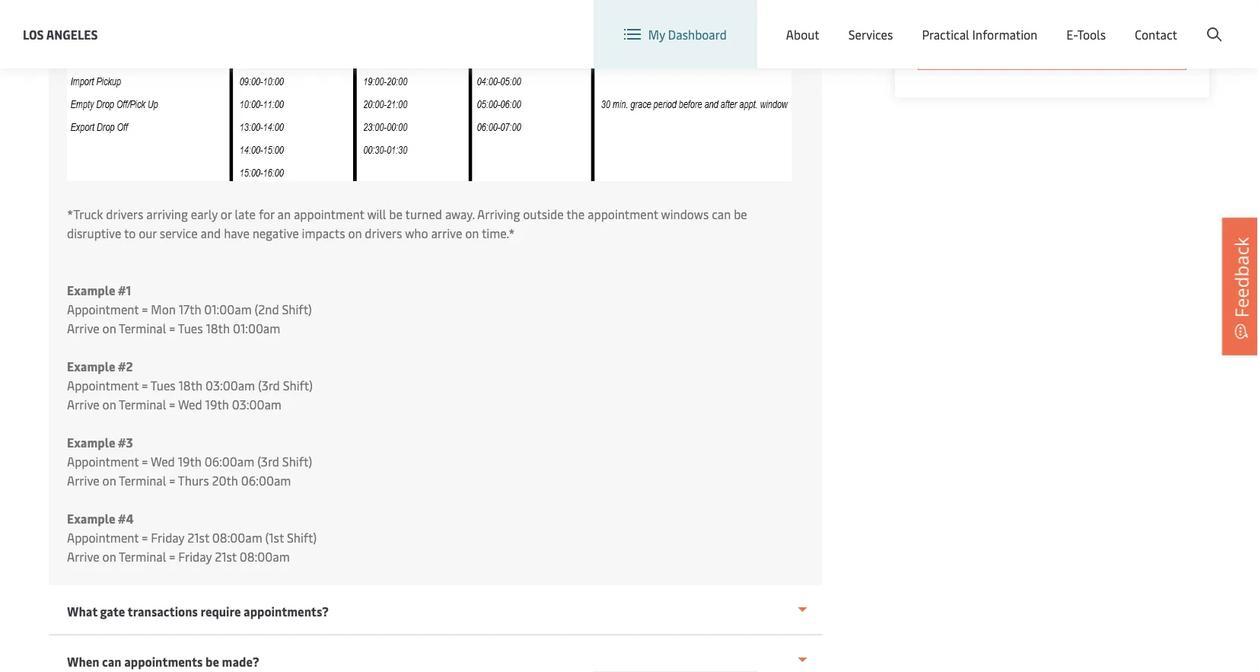 Task type: vqa. For each thing, say whether or not it's contained in the screenshot.
'gate'
yes



Task type: describe. For each thing, give the bounding box(es) containing it.
1 vertical spatial 08:00am
[[240, 549, 290, 565]]

terminal for wed
[[119, 473, 166, 489]]

or
[[221, 206, 232, 222]]

services
[[849, 26, 894, 42]]

18th inside example #2 appointment = tues 18th 03:00am (3rd shift) arrive on terminal = wed 19th 03:00am
[[179, 377, 203, 394]]

download
[[992, 38, 1048, 55]]

windows
[[661, 206, 709, 222]]

los angeles
[[23, 26, 98, 42]]

example for example #3 appointment = wed 19th 06:00am (3rd shift) arrive on terminal = thurs 20th 06:00am
[[67, 434, 115, 451]]

for inside *truck drivers arriving early or late for an appointment will be turned away. arriving outside the appointment windows can be disruptive to our service and have negative impacts on drivers who arrive on time.*
[[259, 206, 275, 222]]

switch
[[830, 14, 867, 30]]

los
[[23, 26, 44, 42]]

17th
[[179, 301, 201, 318]]

download for android
[[992, 38, 1114, 55]]

example #3 appointment = wed 19th 06:00am (3rd shift) arrive on terminal = thurs 20th 06:00am
[[67, 434, 312, 489]]

an
[[278, 206, 291, 222]]

who
[[405, 225, 428, 241]]

arriving
[[478, 206, 520, 222]]

0 vertical spatial 01:00am
[[204, 301, 252, 318]]

terminal for friday
[[119, 549, 166, 565]]

terminal for tues
[[119, 396, 166, 413]]

practical information button
[[923, 0, 1038, 69]]

example #1 appointment = mon 17th 01:00am (2nd shift) arrive on terminal = tues 18th 01:00am
[[67, 282, 312, 337]]

1 horizontal spatial be
[[389, 206, 403, 222]]

menu
[[1003, 14, 1035, 31]]

tues inside the example #1 appointment = mon 17th 01:00am (2nd shift) arrive on terminal = tues 18th 01:00am
[[178, 320, 203, 337]]

to
[[124, 225, 136, 241]]

(1st
[[265, 530, 284, 546]]

have
[[224, 225, 250, 241]]

when can appointments be made?
[[67, 654, 259, 670]]

turned
[[406, 206, 442, 222]]

and
[[201, 225, 221, 241]]

can inside *truck drivers arriving early or late for an appointment will be turned away. arriving outside the appointment windows can be disruptive to our service and have negative impacts on drivers who arrive on time.*
[[712, 206, 731, 222]]

on for example #3 appointment = wed 19th 06:00am (3rd shift) arrive on terminal = thurs 20th 06:00am
[[103, 473, 116, 489]]

my dashboard button
[[624, 0, 727, 69]]

wed inside 'example #3 appointment = wed 19th 06:00am (3rd shift) arrive on terminal = thurs 20th 06:00am'
[[151, 454, 175, 470]]

tues inside example #2 appointment = tues 18th 03:00am (3rd shift) arrive on terminal = wed 19th 03:00am
[[151, 377, 176, 394]]

example #4 appointment = friday 21st 08:00am (1st shift) arrive on terminal = friday 21st 08:00am
[[67, 511, 317, 565]]

0 vertical spatial friday
[[151, 530, 185, 546]]

our
[[139, 225, 157, 241]]

e-
[[1067, 26, 1078, 42]]

feedback button
[[1223, 218, 1259, 355]]

can inside 'dropdown button'
[[102, 654, 122, 670]]

time.*
[[482, 225, 515, 241]]

#4
[[118, 511, 134, 527]]

location
[[869, 14, 917, 30]]

arriving
[[146, 206, 188, 222]]

#3
[[118, 434, 133, 451]]

global
[[965, 14, 1000, 31]]

will
[[367, 206, 386, 222]]

shift) for 03:00am
[[283, 377, 313, 394]]

dashboard
[[669, 26, 727, 42]]

appointment for #3
[[67, 454, 139, 470]]

early
[[191, 206, 218, 222]]

los angeles link
[[23, 25, 98, 44]]

my dashboard
[[649, 26, 727, 42]]

login
[[1107, 14, 1137, 30]]

thurs
[[178, 473, 209, 489]]

outside
[[523, 206, 564, 222]]

2 appointment from the left
[[588, 206, 659, 222]]

transactions
[[128, 604, 198, 620]]

when
[[67, 654, 99, 670]]

switch location button
[[806, 14, 917, 31]]

example for example #4 appointment = friday 21st 08:00am (1st shift) arrive on terminal = friday 21st 08:00am
[[67, 511, 115, 527]]

appointment for #1
[[67, 301, 139, 318]]

contact button
[[1136, 0, 1178, 69]]

shift) for 01:00am
[[282, 301, 312, 318]]

/
[[1139, 14, 1144, 30]]

global menu
[[965, 14, 1035, 31]]

require
[[201, 604, 241, 620]]

arrive for example #1 appointment = mon 17th 01:00am (2nd shift) arrive on terminal = tues 18th 01:00am
[[67, 320, 100, 337]]

what gate transactions require appointments? button
[[49, 586, 823, 636]]

made?
[[222, 654, 259, 670]]

2 horizontal spatial be
[[734, 206, 748, 222]]

services button
[[849, 0, 894, 69]]

tools
[[1078, 26, 1107, 42]]

feedback
[[1230, 237, 1254, 318]]

0 vertical spatial 03:00am
[[206, 377, 255, 394]]

#2
[[118, 358, 133, 375]]

terminal for mon
[[119, 320, 166, 337]]

be inside 'dropdown button'
[[206, 654, 219, 670]]

practical information
[[923, 26, 1038, 42]]



Task type: locate. For each thing, give the bounding box(es) containing it.
arrive for example #3 appointment = wed 19th 06:00am (3rd shift) arrive on terminal = thurs 20th 06:00am
[[67, 473, 100, 489]]

0 horizontal spatial tues
[[151, 377, 176, 394]]

appointment for #2
[[67, 377, 139, 394]]

appointments?
[[244, 604, 329, 620]]

on inside example #2 appointment = tues 18th 03:00am (3rd shift) arrive on terminal = wed 19th 03:00am
[[103, 396, 116, 413]]

contact
[[1136, 26, 1178, 42]]

wed
[[178, 396, 202, 413], [151, 454, 175, 470]]

gate
[[100, 604, 125, 620]]

terminal
[[119, 320, 166, 337], [119, 396, 166, 413], [119, 473, 166, 489], [119, 549, 166, 565]]

example inside the example #1 appointment = mon 17th 01:00am (2nd shift) arrive on terminal = tues 18th 01:00am
[[67, 282, 115, 299]]

appointment inside example #2 appointment = tues 18th 03:00am (3rd shift) arrive on terminal = wed 19th 03:00am
[[67, 377, 139, 394]]

example for example #1 appointment = mon 17th 01:00am (2nd shift) arrive on terminal = tues 18th 01:00am
[[67, 282, 115, 299]]

(3rd for 06:00am
[[258, 454, 279, 470]]

terminal up #4
[[119, 473, 166, 489]]

arrive inside 'example #3 appointment = wed 19th 06:00am (3rd shift) arrive on terminal = thurs 20th 06:00am'
[[67, 473, 100, 489]]

arrive
[[67, 320, 100, 337], [67, 396, 100, 413], [67, 473, 100, 489], [67, 549, 100, 565]]

angeles
[[46, 26, 98, 42]]

impacts
[[302, 225, 345, 241]]

1 horizontal spatial for
[[1050, 38, 1067, 55]]

about
[[787, 26, 820, 42]]

1 vertical spatial 19th
[[178, 454, 202, 470]]

service
[[160, 225, 198, 241]]

shift) for 06:00am
[[282, 454, 312, 470]]

appointment for #4
[[67, 530, 139, 546]]

arrive inside the example #1 appointment = mon 17th 01:00am (2nd shift) arrive on terminal = tues 18th 01:00am
[[67, 320, 100, 337]]

my
[[649, 26, 666, 42]]

for
[[1050, 38, 1067, 55], [259, 206, 275, 222]]

4 arrive from the top
[[67, 549, 100, 565]]

on inside "example #4 appointment = friday 21st 08:00am (1st shift) arrive on terminal = friday 21st 08:00am"
[[103, 549, 116, 565]]

1 vertical spatial (3rd
[[258, 454, 279, 470]]

shift) inside "example #4 appointment = friday 21st 08:00am (1st shift) arrive on terminal = friday 21st 08:00am"
[[287, 530, 317, 546]]

0 horizontal spatial 18th
[[179, 377, 203, 394]]

0 vertical spatial 06:00am
[[205, 454, 255, 470]]

global menu button
[[932, 0, 1050, 45]]

06:00am up the 20th
[[205, 454, 255, 470]]

1 vertical spatial friday
[[178, 549, 212, 565]]

0 horizontal spatial 19th
[[178, 454, 202, 470]]

account
[[1185, 14, 1230, 30]]

example left '#3'
[[67, 434, 115, 451]]

1 horizontal spatial appointment
[[588, 206, 659, 222]]

0 vertical spatial for
[[1050, 38, 1067, 55]]

be right windows
[[734, 206, 748, 222]]

terminal down #4
[[119, 549, 166, 565]]

about button
[[787, 0, 820, 69]]

0 vertical spatial 08:00am
[[212, 530, 263, 546]]

(3rd inside 'example #3 appointment = wed 19th 06:00am (3rd shift) arrive on terminal = thurs 20th 06:00am'
[[258, 454, 279, 470]]

tues
[[178, 320, 203, 337], [151, 377, 176, 394]]

19th inside example #2 appointment = tues 18th 03:00am (3rd shift) arrive on terminal = wed 19th 03:00am
[[205, 396, 229, 413]]

01:00am down (2nd
[[233, 320, 281, 337]]

0 horizontal spatial 21st
[[188, 530, 209, 546]]

information
[[973, 26, 1038, 42]]

(3rd inside example #2 appointment = tues 18th 03:00am (3rd shift) arrive on terminal = wed 19th 03:00am
[[258, 377, 280, 394]]

21st down the thurs
[[188, 530, 209, 546]]

switch location
[[830, 14, 917, 30]]

1 vertical spatial can
[[102, 654, 122, 670]]

what
[[67, 604, 97, 620]]

1 appointment from the left
[[294, 206, 365, 222]]

example #2 appointment = tues 18th 03:00am (3rd shift) arrive on terminal = wed 19th 03:00am
[[67, 358, 313, 413]]

1 horizontal spatial 19th
[[205, 396, 229, 413]]

1 terminal from the top
[[119, 320, 166, 337]]

friday
[[151, 530, 185, 546], [178, 549, 212, 565]]

create
[[1147, 14, 1182, 30]]

example inside example #2 appointment = tues 18th 03:00am (3rd shift) arrive on terminal = wed 19th 03:00am
[[67, 358, 115, 375]]

on
[[348, 225, 362, 241], [466, 225, 479, 241], [103, 320, 116, 337], [103, 396, 116, 413], [103, 473, 116, 489], [103, 549, 116, 565]]

for left an
[[259, 206, 275, 222]]

for left e-
[[1050, 38, 1067, 55]]

=
[[142, 301, 148, 318], [169, 320, 175, 337], [142, 377, 148, 394], [169, 396, 175, 413], [142, 454, 148, 470], [169, 473, 175, 489], [142, 530, 148, 546], [169, 549, 175, 565]]

when can appointments be made? button
[[49, 636, 823, 672]]

appointment inside the example #1 appointment = mon 17th 01:00am (2nd shift) arrive on terminal = tues 18th 01:00am
[[67, 301, 139, 318]]

shift) inside 'example #3 appointment = wed 19th 06:00am (3rd shift) arrive on terminal = thurs 20th 06:00am'
[[282, 454, 312, 470]]

example left #2
[[67, 358, 115, 375]]

4 example from the top
[[67, 511, 115, 527]]

can right "when"
[[102, 654, 122, 670]]

negative
[[253, 225, 299, 241]]

18th inside the example #1 appointment = mon 17th 01:00am (2nd shift) arrive on terminal = tues 18th 01:00am
[[206, 320, 230, 337]]

can right windows
[[712, 206, 731, 222]]

drivers
[[106, 206, 143, 222], [365, 225, 402, 241]]

be
[[389, 206, 403, 222], [734, 206, 748, 222], [206, 654, 219, 670]]

1 vertical spatial 01:00am
[[233, 320, 281, 337]]

20th
[[212, 473, 238, 489]]

appointment windows image
[[67, 19, 793, 181]]

arrive inside example #2 appointment = tues 18th 03:00am (3rd shift) arrive on terminal = wed 19th 03:00am
[[67, 396, 100, 413]]

e-tools
[[1067, 26, 1107, 42]]

terminal down mon
[[119, 320, 166, 337]]

0 vertical spatial 21st
[[188, 530, 209, 546]]

be right will at the left
[[389, 206, 403, 222]]

3 arrive from the top
[[67, 473, 100, 489]]

01:00am right "17th" on the top left of page
[[204, 301, 252, 318]]

shift)
[[282, 301, 312, 318], [283, 377, 313, 394], [282, 454, 312, 470], [287, 530, 317, 546]]

shift) for 08:00am
[[287, 530, 317, 546]]

19th inside 'example #3 appointment = wed 19th 06:00am (3rd shift) arrive on terminal = thurs 20th 06:00am'
[[178, 454, 202, 470]]

1 example from the top
[[67, 282, 115, 299]]

arrive for example #2 appointment = tues 18th 03:00am (3rd shift) arrive on terminal = wed 19th 03:00am
[[67, 396, 100, 413]]

0 vertical spatial tues
[[178, 320, 203, 337]]

download for android link
[[918, 26, 1187, 70]]

on for example #2 appointment = tues 18th 03:00am (3rd shift) arrive on terminal = wed 19th 03:00am
[[103, 396, 116, 413]]

1 horizontal spatial wed
[[178, 396, 202, 413]]

login / create account
[[1107, 14, 1230, 30]]

2 (3rd from the top
[[258, 454, 279, 470]]

08:00am left (1st
[[212, 530, 263, 546]]

3 appointment from the top
[[67, 454, 139, 470]]

08:00am
[[212, 530, 263, 546], [240, 549, 290, 565]]

example
[[67, 282, 115, 299], [67, 358, 115, 375], [67, 434, 115, 451], [67, 511, 115, 527]]

19th up the thurs
[[178, 454, 202, 470]]

wed inside example #2 appointment = tues 18th 03:00am (3rd shift) arrive on terminal = wed 19th 03:00am
[[178, 396, 202, 413]]

mon
[[151, 301, 176, 318]]

2 appointment from the top
[[67, 377, 139, 394]]

appointment inside 'example #3 appointment = wed 19th 06:00am (3rd shift) arrive on terminal = thurs 20th 06:00am'
[[67, 454, 139, 470]]

0 horizontal spatial can
[[102, 654, 122, 670]]

1 (3rd from the top
[[258, 377, 280, 394]]

1 vertical spatial 03:00am
[[232, 396, 282, 413]]

0 vertical spatial 18th
[[206, 320, 230, 337]]

1 horizontal spatial tues
[[178, 320, 203, 337]]

practical
[[923, 26, 970, 42]]

2 example from the top
[[67, 358, 115, 375]]

appointment up 'impacts'
[[294, 206, 365, 222]]

what gate transactions require appointments?
[[67, 604, 329, 620]]

08:00am down (1st
[[240, 549, 290, 565]]

drivers up to at the top left of page
[[106, 206, 143, 222]]

late
[[235, 206, 256, 222]]

terminal inside "example #4 appointment = friday 21st 08:00am (1st shift) arrive on terminal = friday 21st 08:00am"
[[119, 549, 166, 565]]

06:00am right the 20th
[[241, 473, 291, 489]]

android
[[1070, 38, 1114, 55]]

0 horizontal spatial wed
[[151, 454, 175, 470]]

1 vertical spatial tues
[[151, 377, 176, 394]]

drivers down will at the left
[[365, 225, 402, 241]]

*truck
[[67, 206, 103, 222]]

appointment right the
[[588, 206, 659, 222]]

on for example #1 appointment = mon 17th 01:00am (2nd shift) arrive on terminal = tues 18th 01:00am
[[103, 320, 116, 337]]

#1
[[118, 282, 131, 299]]

0 vertical spatial 19th
[[205, 396, 229, 413]]

(2nd
[[255, 301, 279, 318]]

1 vertical spatial 21st
[[215, 549, 237, 565]]

login / create account link
[[1079, 0, 1230, 45]]

0 vertical spatial wed
[[178, 396, 202, 413]]

03:00am
[[206, 377, 255, 394], [232, 396, 282, 413]]

appointment down '#3'
[[67, 454, 139, 470]]

appointment
[[294, 206, 365, 222], [588, 206, 659, 222]]

1 vertical spatial 06:00am
[[241, 473, 291, 489]]

4 terminal from the top
[[119, 549, 166, 565]]

arrive
[[431, 225, 463, 241]]

(3rd for 03:00am
[[258, 377, 280, 394]]

friday up the what gate transactions require appointments?
[[178, 549, 212, 565]]

be left made?
[[206, 654, 219, 670]]

on inside the example #1 appointment = mon 17th 01:00am (2nd shift) arrive on terminal = tues 18th 01:00am
[[103, 320, 116, 337]]

example for example #2 appointment = tues 18th 03:00am (3rd shift) arrive on terminal = wed 19th 03:00am
[[67, 358, 115, 375]]

e-tools button
[[1067, 0, 1107, 69]]

on for example #4 appointment = friday 21st 08:00am (1st shift) arrive on terminal = friday 21st 08:00am
[[103, 549, 116, 565]]

01:00am
[[204, 301, 252, 318], [233, 320, 281, 337]]

1 horizontal spatial 18th
[[206, 320, 230, 337]]

appointment
[[67, 301, 139, 318], [67, 377, 139, 394], [67, 454, 139, 470], [67, 530, 139, 546]]

1 horizontal spatial can
[[712, 206, 731, 222]]

1 horizontal spatial drivers
[[365, 225, 402, 241]]

terminal inside 'example #3 appointment = wed 19th 06:00am (3rd shift) arrive on terminal = thurs 20th 06:00am'
[[119, 473, 166, 489]]

example left #4
[[67, 511, 115, 527]]

1 appointment from the top
[[67, 301, 139, 318]]

arrive inside "example #4 appointment = friday 21st 08:00am (1st shift) arrive on terminal = friday 21st 08:00am"
[[67, 549, 100, 565]]

example left the #1
[[67, 282, 115, 299]]

shift) inside example #2 appointment = tues 18th 03:00am (3rd shift) arrive on terminal = wed 19th 03:00am
[[283, 377, 313, 394]]

19th
[[205, 396, 229, 413], [178, 454, 202, 470]]

0 horizontal spatial appointment
[[294, 206, 365, 222]]

can
[[712, 206, 731, 222], [102, 654, 122, 670]]

1 horizontal spatial 21st
[[215, 549, 237, 565]]

0 vertical spatial can
[[712, 206, 731, 222]]

appointment inside "example #4 appointment = friday 21st 08:00am (1st shift) arrive on terminal = friday 21st 08:00am"
[[67, 530, 139, 546]]

shift) inside the example #1 appointment = mon 17th 01:00am (2nd shift) arrive on terminal = tues 18th 01:00am
[[282, 301, 312, 318]]

0 vertical spatial (3rd
[[258, 377, 280, 394]]

0 horizontal spatial drivers
[[106, 206, 143, 222]]

21st up "require"
[[215, 549, 237, 565]]

*truck drivers arriving early or late for an appointment will be turned away. arriving outside the appointment windows can be disruptive to our service and have negative impacts on drivers who arrive on time.*
[[67, 206, 748, 241]]

1 arrive from the top
[[67, 320, 100, 337]]

3 example from the top
[[67, 434, 115, 451]]

example inside 'example #3 appointment = wed 19th 06:00am (3rd shift) arrive on terminal = thurs 20th 06:00am'
[[67, 434, 115, 451]]

appointment down #4
[[67, 530, 139, 546]]

arrive for example #4 appointment = friday 21st 08:00am (1st shift) arrive on terminal = friday 21st 08:00am
[[67, 549, 100, 565]]

1 vertical spatial drivers
[[365, 225, 402, 241]]

2 terminal from the top
[[119, 396, 166, 413]]

1 vertical spatial wed
[[151, 454, 175, 470]]

away.
[[445, 206, 475, 222]]

terminal inside example #2 appointment = tues 18th 03:00am (3rd shift) arrive on terminal = wed 19th 03:00am
[[119, 396, 166, 413]]

appointment down the #1
[[67, 301, 139, 318]]

0 horizontal spatial be
[[206, 654, 219, 670]]

1 vertical spatial for
[[259, 206, 275, 222]]

on inside 'example #3 appointment = wed 19th 06:00am (3rd shift) arrive on terminal = thurs 20th 06:00am'
[[103, 473, 116, 489]]

example inside "example #4 appointment = friday 21st 08:00am (1st shift) arrive on terminal = friday 21st 08:00am"
[[67, 511, 115, 527]]

disruptive
[[67, 225, 121, 241]]

0 vertical spatial drivers
[[106, 206, 143, 222]]

friday down the thurs
[[151, 530, 185, 546]]

2 arrive from the top
[[67, 396, 100, 413]]

0 horizontal spatial for
[[259, 206, 275, 222]]

appointment down #2
[[67, 377, 139, 394]]

terminal inside the example #1 appointment = mon 17th 01:00am (2nd shift) arrive on terminal = tues 18th 01:00am
[[119, 320, 166, 337]]

the
[[567, 206, 585, 222]]

4 appointment from the top
[[67, 530, 139, 546]]

terminal up '#3'
[[119, 396, 166, 413]]

appointments
[[124, 654, 203, 670]]

3 terminal from the top
[[119, 473, 166, 489]]

1 vertical spatial 18th
[[179, 377, 203, 394]]

19th up 'example #3 appointment = wed 19th 06:00am (3rd shift) arrive on terminal = thurs 20th 06:00am'
[[205, 396, 229, 413]]



